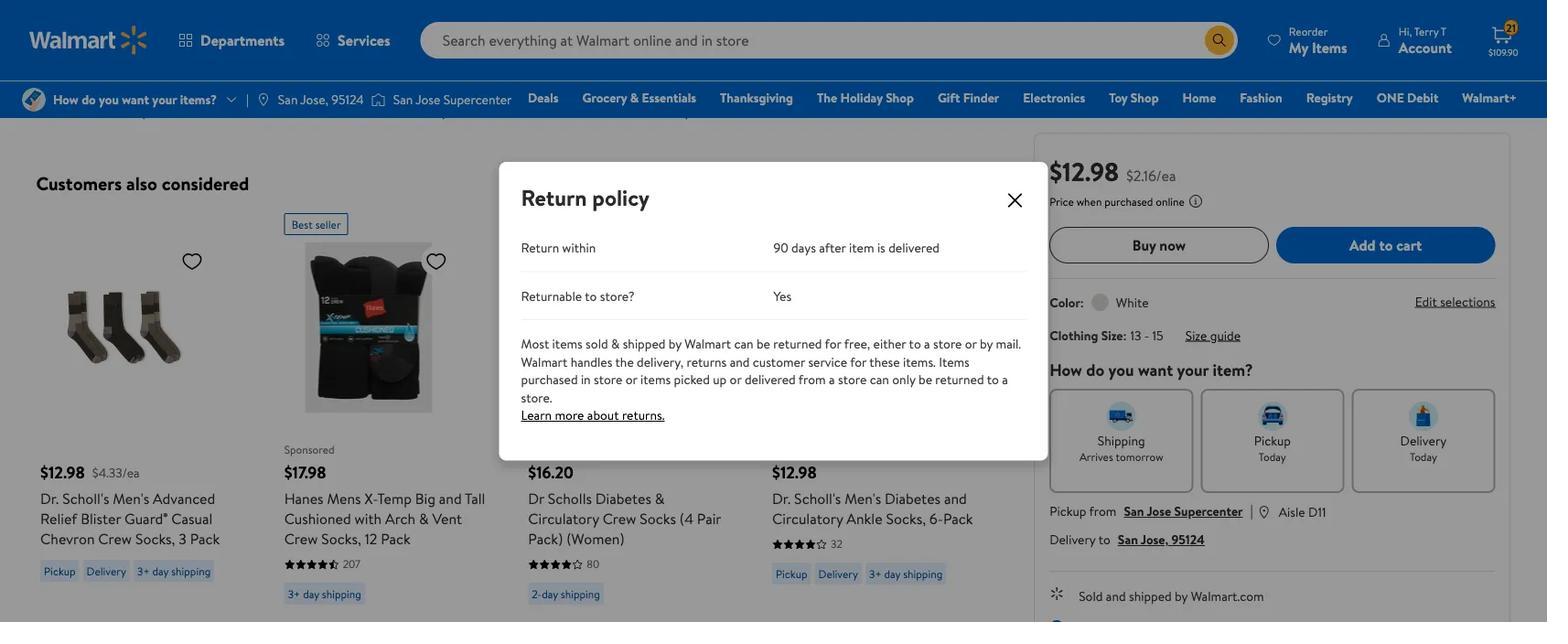 Task type: vqa. For each thing, say whether or not it's contained in the screenshot.
rightmost "of"
no



Task type: describe. For each thing, give the bounding box(es) containing it.
add to favorites list, hanes mens x-temp big and tall cushioned with arch & vent crew socks, 12 pack image
[[425, 250, 447, 273]]

intent image for delivery image
[[1410, 402, 1439, 431]]

scholl's inside $12.98 dr. scholl's men's diabetes and circulatory ankle socks, 6-pack
[[794, 489, 841, 509]]

when
[[1077, 194, 1102, 210]]

scholls
[[548, 489, 592, 509]]

return policy dialog
[[499, 162, 1049, 461]]

best seller
[[291, 216, 341, 232]]

colors.
[[317, 102, 354, 120]]

men's inside $12.98 $4.33/ea dr. scholl's men's advanced relief blister guard® casual chevron crew socks, 3 pack
[[112, 489, 149, 509]]

2 horizontal spatial by
[[1175, 587, 1188, 605]]

cushioned
[[284, 509, 351, 529]]

1 horizontal spatial socks
[[386, 102, 418, 120]]

dr. scholl's men's advanced relief blister guard® casual chevron crew socks, 3 pack image
[[40, 243, 210, 413]]

and inside most items sold & shipped by walmart can be returned for free, either to a store or by mail. walmart handles the delivery, returns and customer service for these items. items purchased in store or items picked up or delivered from a store can only be returned to a store. learn more about returns.
[[730, 353, 750, 371]]

san jose, 95124 button
[[1118, 531, 1206, 549]]

1 horizontal spatial for
[[851, 353, 867, 371]]

yes
[[774, 287, 792, 305]]

customers also considered
[[36, 171, 249, 196]]

diabetes inside $16.20 dr scholls  diabetes & circulatory crew socks (4 pair pack) (women)
[[595, 489, 651, 509]]

is
[[878, 239, 886, 257]]

casual
[[171, 509, 212, 529]]

2 machine from the left
[[455, 102, 502, 120]]

also
[[126, 171, 157, 196]]

in
[[581, 371, 591, 388]]

delivery today
[[1401, 432, 1448, 465]]

white inside fabric care instructions white socks only: machine wash warm with like colors. dark socks only: machine wash cold with like color. use only non-chlorine bleach with needed.
[[51, 102, 84, 120]]

gift finder link
[[930, 88, 1008, 108]]

blister
[[80, 509, 121, 529]]

free,
[[845, 335, 871, 353]]

2 horizontal spatial a
[[1003, 371, 1009, 388]]

returns.
[[622, 406, 665, 424]]

relief
[[40, 509, 77, 529]]

supercenter
[[1175, 503, 1244, 520]]

online
[[1156, 194, 1185, 210]]

$12.98 $2.16/ea
[[1050, 153, 1177, 189]]

use
[[644, 102, 665, 120]]

0 horizontal spatial store
[[594, 371, 623, 388]]

0 vertical spatial can
[[735, 335, 754, 353]]

aisle d11
[[1279, 503, 1327, 521]]

san for delivery to san jose, 95124
[[1118, 531, 1139, 549]]

deals link
[[520, 88, 567, 108]]

either
[[874, 335, 907, 353]]

home link
[[1175, 88, 1225, 108]]

most
[[521, 335, 549, 353]]

1 horizontal spatial items
[[641, 371, 671, 388]]

0 horizontal spatial returned
[[774, 335, 823, 353]]

2 horizontal spatial store
[[934, 335, 962, 353]]

0 vertical spatial :
[[1081, 294, 1085, 312]]

2-
[[532, 586, 542, 602]]

legal information image
[[1189, 194, 1204, 209]]

delivery to san jose, 95124
[[1050, 531, 1206, 549]]

2 like from the left
[[588, 102, 607, 120]]

considered
[[162, 171, 249, 196]]

days
[[792, 239, 816, 257]]

fashion
[[1241, 89, 1283, 107]]

$16.20
[[528, 461, 573, 484]]

toy
[[1110, 89, 1128, 107]]

the holiday shop link
[[809, 88, 923, 108]]

big
[[415, 489, 435, 509]]

1 horizontal spatial store
[[839, 371, 867, 388]]

circulatory inside $16.20 dr scholls  diabetes & circulatory crew socks (4 pair pack) (women)
[[528, 509, 599, 529]]

chlorine
[[720, 102, 765, 120]]

tomorrow
[[1116, 449, 1164, 465]]

you
[[1109, 359, 1135, 382]]

best
[[291, 216, 312, 232]]

and right sold
[[1107, 587, 1127, 605]]

men's inside $12.98 dr. scholl's men's diabetes and circulatory ankle socks, 6-pack
[[845, 489, 881, 509]]

sponsored $17.98 hanes mens x-temp big and tall cushioned with arch & vent crew socks, 12 pack
[[284, 442, 485, 549]]

item
[[850, 239, 875, 257]]

learn more about returns. link
[[521, 406, 1027, 424]]

2-day shipping
[[532, 586, 600, 602]]

pack)
[[528, 529, 563, 549]]

price
[[1050, 194, 1075, 210]]

tall
[[465, 489, 485, 509]]

day down $12.98 dr. scholl's men's diabetes and circulatory ankle socks, 6-pack
[[884, 566, 901, 582]]

edit
[[1416, 292, 1438, 310]]

day down pack)
[[542, 586, 558, 602]]

buy now button
[[1050, 227, 1270, 264]]

instructions
[[127, 77, 204, 97]]

after
[[819, 239, 847, 257]]

return within
[[521, 239, 596, 257]]

items
[[939, 353, 970, 371]]

today for pickup
[[1259, 449, 1287, 465]]

shipping down "3"
[[171, 563, 210, 579]]

x-
[[364, 489, 377, 509]]

jose,
[[1141, 531, 1169, 549]]

policy
[[593, 182, 650, 213]]

gift
[[938, 89, 961, 107]]

crew inside $12.98 $4.33/ea dr. scholl's men's advanced relief blister guard® casual chevron crew socks, 3 pack
[[98, 529, 131, 549]]

add to favorites list, dr scholls  diabetes & circulatory crew socks (4 pair pack) (women) image
[[669, 250, 691, 273]]

and inside $12.98 dr. scholl's men's diabetes and circulatory ankle socks, 6-pack
[[944, 489, 967, 509]]

$2.16/ea
[[1127, 165, 1177, 185]]

1 horizontal spatial 3+ day shipping
[[288, 586, 361, 602]]

gift finder
[[938, 89, 1000, 107]]

advanced
[[152, 489, 215, 509]]

buy
[[1133, 235, 1157, 255]]

up
[[713, 371, 727, 388]]

0 horizontal spatial 3+ day shipping
[[137, 563, 210, 579]]

0 horizontal spatial by
[[669, 335, 682, 353]]

$4.33/ea
[[92, 464, 139, 482]]

want
[[1139, 359, 1174, 382]]

1 vertical spatial be
[[919, 371, 933, 388]]

delivery down 32
[[818, 566, 858, 582]]

pack inside $12.98 dr. scholl's men's diabetes and circulatory ankle socks, 6-pack
[[943, 509, 973, 529]]

crew inside $16.20 dr scholls  diabetes & circulatory crew socks (4 pair pack) (women)
[[603, 509, 636, 529]]

today for delivery
[[1411, 449, 1438, 465]]

$12.98 for $12.98 $4.33/ea dr. scholl's men's advanced relief blister guard® casual chevron crew socks, 3 pack
[[40, 461, 84, 484]]

1 shop from the left
[[886, 89, 914, 107]]

to right either
[[910, 335, 922, 353]]

delivery,
[[637, 353, 684, 371]]

socks, inside $12.98 $4.33/ea dr. scholl's men's advanced relief blister guard® casual chevron crew socks, 3 pack
[[135, 529, 175, 549]]

1 machine from the left
[[155, 102, 202, 120]]

to for delivery
[[1099, 531, 1111, 549]]

2 only: from the left
[[421, 102, 452, 120]]

shipping down 6-
[[903, 566, 943, 582]]

day down the cushioned
[[303, 586, 319, 602]]

delivery down intent image for delivery
[[1401, 432, 1448, 450]]

add to cart button
[[1277, 227, 1496, 264]]

walmart+ link
[[1455, 88, 1526, 108]]

dr. inside $12.98 $4.33/ea dr. scholl's men's advanced relief blister guard® casual chevron crew socks, 3 pack
[[40, 489, 58, 509]]

add to cart
[[1350, 235, 1423, 255]]

(4
[[680, 509, 693, 529]]

how
[[1050, 359, 1083, 382]]

intent image for pickup image
[[1259, 402, 1288, 431]]

Walmart Site-Wide search field
[[421, 22, 1238, 59]]

debit
[[1408, 89, 1439, 107]]

1 horizontal spatial shipped
[[1130, 587, 1172, 605]]

temp
[[377, 489, 411, 509]]

dr. inside $12.98 dr. scholl's men's diabetes and circulatory ankle socks, 6-pack
[[772, 489, 791, 509]]

pack inside $12.98 $4.33/ea dr. scholl's men's advanced relief blister guard® casual chevron crew socks, 3 pack
[[190, 529, 220, 549]]

grocery
[[583, 89, 627, 107]]

0 horizontal spatial items
[[553, 335, 583, 353]]

sold
[[1079, 587, 1104, 605]]

1 horizontal spatial 3+
[[288, 586, 300, 602]]

socks, inside $12.98 dr. scholl's men's diabetes and circulatory ankle socks, 6-pack
[[886, 509, 926, 529]]

with right warm
[[269, 102, 292, 120]]

1 horizontal spatial walmart
[[685, 335, 732, 353]]

0 vertical spatial be
[[757, 335, 771, 353]]



Task type: locate. For each thing, give the bounding box(es) containing it.
items right the
[[641, 371, 671, 388]]

2 horizontal spatial socks
[[640, 509, 676, 529]]

0 vertical spatial shipped
[[623, 335, 666, 353]]

to for add
[[1380, 235, 1394, 255]]

walmart image
[[29, 26, 148, 55]]

returned down next slide for customers also considered list image
[[936, 371, 985, 388]]

walmart up store. at the bottom left of the page
[[521, 353, 568, 371]]

men's down $4.33/ea
[[112, 489, 149, 509]]

walmart up up
[[685, 335, 732, 353]]

socks left (4
[[640, 509, 676, 529]]

or left mail.
[[966, 335, 977, 353]]

& left vent
[[419, 509, 429, 529]]

0 horizontal spatial from
[[799, 371, 826, 388]]

6-
[[929, 509, 943, 529]]

0 horizontal spatial socks,
[[135, 529, 175, 549]]

white
[[51, 102, 84, 120], [1117, 294, 1149, 312]]

1 horizontal spatial size
[[1186, 326, 1208, 344]]

0 horizontal spatial shop
[[886, 89, 914, 107]]

0 horizontal spatial for
[[825, 335, 842, 353]]

return for return policy
[[521, 182, 587, 213]]

a down mail.
[[1003, 371, 1009, 388]]

and right 6-
[[944, 489, 967, 509]]

$12.98
[[1050, 153, 1120, 189], [40, 461, 84, 484], [772, 461, 817, 484]]

0 horizontal spatial be
[[757, 335, 771, 353]]

to for returnable
[[585, 287, 597, 305]]

0 vertical spatial purchased
[[1105, 194, 1154, 210]]

0 horizontal spatial men's
[[112, 489, 149, 509]]

by left returns
[[669, 335, 682, 353]]

$16.20 dr scholls  diabetes & circulatory crew socks (4 pair pack) (women)
[[528, 461, 721, 549]]

1 horizontal spatial delivered
[[889, 239, 940, 257]]

aisle
[[1279, 503, 1306, 521]]

to left cart at the top of the page
[[1380, 235, 1394, 255]]

15
[[1153, 326, 1164, 344]]

day down guard®
[[152, 563, 168, 579]]

to left store?
[[585, 287, 597, 305]]

$12.98 inside $12.98 $4.33/ea dr. scholl's men's advanced relief blister guard® casual chevron crew socks, 3 pack
[[40, 461, 84, 484]]

like left the color.
[[588, 102, 607, 120]]

shipped inside most items sold & shipped by walmart can be returned for free, either to a store or by mail. walmart handles the delivery, returns and customer service for these items. items purchased in store or items picked up or delivered from a store can only be returned to a store. learn more about returns.
[[623, 335, 666, 353]]

3+ day shipping
[[137, 563, 210, 579], [869, 566, 943, 582], [288, 586, 361, 602]]

dr. scholl's men's diabetes and circulatory ankle socks, 6-pack image
[[772, 243, 942, 413]]

store?
[[600, 287, 635, 305]]

& inside most items sold & shipped by walmart can be returned for free, either to a store or by mail. walmart handles the delivery, returns and customer service for these items. items purchased in store or items picked up or delivered from a store can only be returned to a store. learn more about returns.
[[612, 335, 620, 353]]

1 horizontal spatial machine
[[455, 102, 502, 120]]

from inside pickup from san jose supercenter |
[[1090, 503, 1117, 520]]

3+ day shipping down 6-
[[869, 566, 943, 582]]

directions
[[51, 40, 116, 60]]

1 horizontal spatial or
[[730, 371, 742, 388]]

hanes
[[284, 489, 323, 509]]

product group
[[40, 206, 244, 622], [284, 206, 488, 622], [528, 206, 732, 622], [772, 206, 976, 622]]

socks, up 207
[[321, 529, 361, 549]]

finder
[[964, 89, 1000, 107]]

$12.98 inside $12.98 dr. scholl's men's diabetes and circulatory ankle socks, 6-pack
[[772, 461, 817, 484]]

0 horizontal spatial like
[[295, 102, 314, 120]]

pack
[[943, 509, 973, 529], [190, 529, 220, 549], [381, 529, 410, 549]]

or
[[966, 335, 977, 353], [626, 371, 638, 388], [730, 371, 742, 388]]

dr. right pair
[[772, 489, 791, 509]]

socks right dark
[[386, 102, 418, 120]]

purchased inside most items sold & shipped by walmart can be returned for free, either to a store or by mail. walmart handles the delivery, returns and customer service for these items. items purchased in store or items picked up or delivered from a store can only be returned to a store. learn more about returns.
[[521, 371, 578, 388]]

edit selections button
[[1416, 292, 1496, 310]]

diabetes right ankle
[[885, 489, 941, 509]]

0 horizontal spatial scholl's
[[62, 489, 109, 509]]

0 horizontal spatial socks
[[87, 102, 118, 120]]

today down intent image for pickup
[[1259, 449, 1287, 465]]

1 horizontal spatial be
[[919, 371, 933, 388]]

can down either
[[870, 371, 890, 388]]

delivered up learn more about returns. link at bottom
[[745, 371, 796, 388]]

1 vertical spatial returned
[[936, 371, 985, 388]]

arrives
[[1080, 449, 1114, 465]]

1 men's from the left
[[112, 489, 149, 509]]

only inside fabric care instructions white socks only: machine wash warm with like colors. dark socks only: machine wash cold with like color. use only non-chlorine bleach with needed.
[[668, 102, 691, 120]]

2 product group from the left
[[284, 206, 488, 622]]

1 horizontal spatial scholl's
[[794, 489, 841, 509]]

seller
[[315, 216, 341, 232]]

service
[[809, 353, 848, 371]]

wash left warm
[[205, 102, 232, 120]]

0 horizontal spatial dr.
[[40, 489, 58, 509]]

pickup from san jose supercenter |
[[1050, 501, 1254, 521]]

& inside grocery & essentials link
[[630, 89, 639, 107]]

$12.98 up when
[[1050, 153, 1120, 189]]

1 vertical spatial san
[[1118, 531, 1139, 549]]

walmart.com
[[1192, 587, 1265, 605]]

delivered inside most items sold & shipped by walmart can be returned for free, either to a store or by mail. walmart handles the delivery, returns and customer service for these items. items purchased in store or items picked up or delivered from a store can only be returned to a store. learn more about returns.
[[745, 371, 796, 388]]

0 horizontal spatial delivered
[[745, 371, 796, 388]]

1 horizontal spatial :
[[1124, 326, 1127, 344]]

with inside sponsored $17.98 hanes mens x-temp big and tall cushioned with arch & vent crew socks, 12 pack
[[354, 509, 381, 529]]

delivery down chevron
[[86, 563, 126, 579]]

and inside sponsored $17.98 hanes mens x-temp big and tall cushioned with arch & vent crew socks, 12 pack
[[439, 489, 462, 509]]

0 horizontal spatial :
[[1081, 294, 1085, 312]]

diabetes
[[595, 489, 651, 509], [885, 489, 941, 509]]

2 dr. from the left
[[772, 489, 791, 509]]

only right use
[[668, 102, 691, 120]]

machine left deals
[[455, 102, 502, 120]]

san for pickup from san jose supercenter |
[[1125, 503, 1145, 520]]

1 vertical spatial shipped
[[1130, 587, 1172, 605]]

13
[[1131, 326, 1142, 344]]

one debit link
[[1369, 88, 1448, 108]]

guard®
[[124, 509, 167, 529]]

delivery up sold
[[1050, 531, 1096, 549]]

size guide
[[1186, 326, 1241, 344]]

only: down care
[[122, 102, 152, 120]]

pair
[[697, 509, 721, 529]]

0 vertical spatial items
[[553, 335, 583, 353]]

0 horizontal spatial wash
[[205, 102, 232, 120]]

with left arch
[[354, 509, 381, 529]]

like
[[295, 102, 314, 120], [588, 102, 607, 120]]

shipping arrives tomorrow
[[1080, 432, 1164, 465]]

how do you want your item?
[[1050, 359, 1254, 382]]

bleach
[[768, 102, 804, 120]]

1 horizontal spatial only
[[893, 371, 916, 388]]

diabetes up (women) on the left of the page
[[595, 489, 651, 509]]

for
[[825, 335, 842, 353], [851, 353, 867, 371]]

3 product group from the left
[[528, 206, 732, 622]]

scholl's up 32
[[794, 489, 841, 509]]

1 wash from the left
[[205, 102, 232, 120]]

2 circulatory from the left
[[772, 509, 843, 529]]

to
[[1380, 235, 1394, 255], [585, 287, 597, 305], [910, 335, 922, 353], [987, 371, 999, 388], [1099, 531, 1111, 549]]

like left 'colors.'
[[295, 102, 314, 120]]

price when purchased online
[[1050, 194, 1185, 210]]

purchased left "in"
[[521, 371, 578, 388]]

diabetes inside $12.98 dr. scholl's men's diabetes and circulatory ankle socks, 6-pack
[[885, 489, 941, 509]]

32
[[831, 536, 843, 552]]

$12.98 for $12.98 dr. scholl's men's diabetes and circulatory ankle socks, 6-pack
[[772, 461, 817, 484]]

more
[[555, 406, 584, 424]]

3+ down ankle
[[869, 566, 882, 582]]

pickup
[[1255, 432, 1292, 450], [1050, 503, 1087, 520], [43, 563, 75, 579], [776, 566, 807, 582]]

1 vertical spatial can
[[870, 371, 890, 388]]

1 horizontal spatial wash
[[505, 102, 532, 120]]

& inside sponsored $17.98 hanes mens x-temp big and tall cushioned with arch & vent crew socks, 12 pack
[[419, 509, 429, 529]]

toy shop link
[[1101, 88, 1168, 108]]

1 horizontal spatial from
[[1090, 503, 1117, 520]]

store down the free,
[[839, 371, 867, 388]]

0 horizontal spatial today
[[1259, 449, 1287, 465]]

2 size from the left
[[1186, 326, 1208, 344]]

1 horizontal spatial diabetes
[[885, 489, 941, 509]]

product group containing $16.20
[[528, 206, 732, 622]]

1 size from the left
[[1102, 326, 1124, 344]]

1 horizontal spatial can
[[870, 371, 890, 388]]

store right either
[[934, 335, 962, 353]]

1 dr. from the left
[[40, 489, 58, 509]]

1 circulatory from the left
[[528, 509, 599, 529]]

customers
[[36, 171, 122, 196]]

white up 13
[[1117, 294, 1149, 312]]

2 horizontal spatial 3+
[[869, 566, 882, 582]]

and right up
[[730, 353, 750, 371]]

socks down care
[[87, 102, 118, 120]]

can right returns
[[735, 335, 754, 353]]

0 vertical spatial only
[[668, 102, 691, 120]]

today inside delivery today
[[1411, 449, 1438, 465]]

needed.
[[834, 102, 878, 120]]

2 men's from the left
[[845, 489, 881, 509]]

Search search field
[[421, 22, 1238, 59]]

2 horizontal spatial pack
[[943, 509, 973, 529]]

or right up
[[730, 371, 742, 388]]

0 horizontal spatial size
[[1102, 326, 1124, 344]]

2 horizontal spatial 3+ day shipping
[[869, 566, 943, 582]]

returnable to store?
[[521, 287, 635, 305]]

san inside pickup from san jose supercenter |
[[1125, 503, 1145, 520]]

& left (4
[[655, 489, 664, 509]]

socks, left "3"
[[135, 529, 175, 549]]

clothing size : 13 - 15
[[1050, 326, 1164, 344]]

shipping
[[1098, 432, 1146, 450]]

1 horizontal spatial by
[[980, 335, 993, 353]]

1 horizontal spatial circulatory
[[772, 509, 843, 529]]

add to favorites list, dr. scholl's men's diabetes and circulatory ankle socks, 6-pack image
[[913, 250, 935, 273]]

circulatory inside $12.98 dr. scholl's men's diabetes and circulatory ankle socks, 6-pack
[[772, 509, 843, 529]]

size left guide
[[1186, 326, 1208, 344]]

3+ down guard®
[[137, 563, 149, 579]]

care
[[94, 77, 124, 97]]

1 horizontal spatial purchased
[[1105, 194, 1154, 210]]

clothing
[[1050, 326, 1099, 344]]

1 horizontal spatial returned
[[936, 371, 985, 388]]

socks inside $16.20 dr scholls  diabetes & circulatory crew socks (4 pair pack) (women)
[[640, 509, 676, 529]]

3+ day shipping down 207
[[288, 586, 361, 602]]

2 scholl's from the left
[[794, 489, 841, 509]]

today down intent image for delivery
[[1411, 449, 1438, 465]]

0 horizontal spatial white
[[51, 102, 84, 120]]

dr scholls  diabetes & circulatory crew socks (4 pair pack) (women) image
[[528, 243, 698, 413]]

men's left 6-
[[845, 489, 881, 509]]

1 horizontal spatial a
[[925, 335, 931, 353]]

pack inside sponsored $17.98 hanes mens x-temp big and tall cushioned with arch & vent crew socks, 12 pack
[[381, 529, 410, 549]]

san left jose
[[1125, 503, 1145, 520]]

crew
[[603, 509, 636, 529], [98, 529, 131, 549], [284, 529, 318, 549]]

san jose supercenter button
[[1125, 503, 1244, 520]]

from up learn more about returns. link at bottom
[[799, 371, 826, 388]]

and left tall
[[439, 489, 462, 509]]

1 today from the left
[[1259, 449, 1287, 465]]

items
[[553, 335, 583, 353], [641, 371, 671, 388]]

1 horizontal spatial today
[[1411, 449, 1438, 465]]

picked
[[674, 371, 710, 388]]

toy shop
[[1110, 89, 1159, 107]]

1 vertical spatial from
[[1090, 503, 1117, 520]]

wash left cold
[[505, 102, 532, 120]]

from
[[799, 371, 826, 388], [1090, 503, 1117, 520]]

4 product group from the left
[[772, 206, 976, 622]]

fashion link
[[1232, 88, 1291, 108]]

: up clothing in the right of the page
[[1081, 294, 1085, 312]]

$12.98 for $12.98 $2.16/ea
[[1050, 153, 1120, 189]]

0 horizontal spatial purchased
[[521, 371, 578, 388]]

0 vertical spatial returned
[[774, 335, 823, 353]]

close dialog image
[[1005, 189, 1027, 211]]

essentials
[[642, 89, 697, 107]]

circulatory down $16.20
[[528, 509, 599, 529]]

3+ down the cushioned
[[288, 586, 300, 602]]

a left items
[[925, 335, 931, 353]]

items.
[[903, 353, 936, 371]]

for left these
[[851, 353, 867, 371]]

by left mail.
[[980, 335, 993, 353]]

delivery
[[1401, 432, 1448, 450], [1050, 531, 1096, 549], [86, 563, 126, 579], [818, 566, 858, 582]]

return for return within
[[521, 239, 560, 257]]

90 days after item is delivered
[[774, 239, 940, 257]]

$12.98 down learn more about returns. link at bottom
[[772, 461, 817, 484]]

intent image for shipping image
[[1107, 402, 1137, 431]]

to down mail.
[[987, 371, 999, 388]]

machine down instructions
[[155, 102, 202, 120]]

1 vertical spatial white
[[1117, 294, 1149, 312]]

$109.90
[[1489, 46, 1519, 58]]

only:
[[122, 102, 152, 120], [421, 102, 452, 120]]

0 horizontal spatial walmart
[[521, 353, 568, 371]]

store
[[934, 335, 962, 353], [594, 371, 623, 388], [839, 371, 867, 388]]

2 wash from the left
[[505, 102, 532, 120]]

1 horizontal spatial crew
[[284, 529, 318, 549]]

2 horizontal spatial socks,
[[886, 509, 926, 529]]

1 horizontal spatial pack
[[381, 529, 410, 549]]

1 vertical spatial :
[[1124, 326, 1127, 344]]

delivered right is
[[889, 239, 940, 257]]

one debit
[[1377, 89, 1439, 107]]

scholl's down $4.33/ea
[[62, 489, 109, 509]]

1 horizontal spatial only:
[[421, 102, 452, 120]]

0 horizontal spatial circulatory
[[528, 509, 599, 529]]

1 diabetes from the left
[[595, 489, 651, 509]]

only down either
[[893, 371, 916, 388]]

1 vertical spatial items
[[641, 371, 671, 388]]

1 horizontal spatial men's
[[845, 489, 881, 509]]

(women)
[[566, 529, 624, 549]]

1 horizontal spatial $12.98
[[772, 461, 817, 484]]

2 horizontal spatial or
[[966, 335, 977, 353]]

from inside most items sold & shipped by walmart can be returned for free, either to a store or by mail. walmart handles the delivery, returns and customer service for these items. items purchased in store or items picked up or delivered from a store can only be returned to a store. learn more about returns.
[[799, 371, 826, 388]]

pickup inside pickup from san jose supercenter |
[[1050, 503, 1087, 520]]

0 vertical spatial return
[[521, 182, 587, 213]]

a left these
[[829, 371, 835, 388]]

shipping down 207
[[322, 586, 361, 602]]

0 horizontal spatial can
[[735, 335, 754, 353]]

add to favorites list, dr. scholl's men's advanced relief blister guard® casual chevron crew socks, 3 pack image
[[181, 250, 203, 273]]

1 scholl's from the left
[[62, 489, 109, 509]]

items left sold
[[553, 335, 583, 353]]

0 horizontal spatial or
[[626, 371, 638, 388]]

crew down hanes
[[284, 529, 318, 549]]

purchased down $12.98 $2.16/ea
[[1105, 194, 1154, 210]]

to inside button
[[1380, 235, 1394, 255]]

socks, inside sponsored $17.98 hanes mens x-temp big and tall cushioned with arch & vent crew socks, 12 pack
[[321, 529, 361, 549]]

2 today from the left
[[1411, 449, 1438, 465]]

1 horizontal spatial shop
[[1131, 89, 1159, 107]]

0 horizontal spatial machine
[[155, 102, 202, 120]]

return up return within
[[521, 182, 587, 213]]

cold
[[535, 102, 558, 120]]

3+ day shipping down "3"
[[137, 563, 210, 579]]

today inside 'pickup today'
[[1259, 449, 1287, 465]]

0 horizontal spatial a
[[829, 371, 835, 388]]

$12.98 up relief
[[40, 461, 84, 484]]

white down fabric at the left
[[51, 102, 84, 120]]

sold
[[586, 335, 608, 353]]

with right cold
[[562, 102, 585, 120]]

delivered
[[889, 239, 940, 257], [745, 371, 796, 388]]

$12.98 dr. scholl's men's diabetes and circulatory ankle socks, 6-pack
[[772, 461, 973, 529]]

0 horizontal spatial $12.98
[[40, 461, 84, 484]]

by left walmart.com
[[1175, 587, 1188, 605]]

2 return from the top
[[521, 239, 560, 257]]

hanes mens x-temp big and tall cushioned with arch & vent crew socks, 12 pack image
[[284, 243, 454, 413]]

registry link
[[1299, 88, 1362, 108]]

for left the free,
[[825, 335, 842, 353]]

next slide for customers also considered list image
[[954, 294, 998, 338]]

mens
[[327, 489, 361, 509]]

vent
[[432, 509, 462, 529]]

with
[[269, 102, 292, 120], [562, 102, 585, 120], [807, 102, 831, 120], [354, 509, 381, 529]]

or up returns.
[[626, 371, 638, 388]]

item?
[[1213, 359, 1254, 382]]

customer
[[753, 353, 806, 371]]

2 horizontal spatial $12.98
[[1050, 153, 1120, 189]]

2 shop from the left
[[1131, 89, 1159, 107]]

1 like from the left
[[295, 102, 314, 120]]

circulatory
[[528, 509, 599, 529], [772, 509, 843, 529]]

dr. up chevron
[[40, 489, 58, 509]]

1 horizontal spatial white
[[1117, 294, 1149, 312]]

the
[[817, 89, 838, 107]]

0 vertical spatial san
[[1125, 503, 1145, 520]]

$12.98 $4.33/ea dr. scholl's men's advanced relief blister guard® casual chevron crew socks, 3 pack
[[40, 461, 220, 549]]

0 vertical spatial white
[[51, 102, 84, 120]]

0 horizontal spatial diabetes
[[595, 489, 651, 509]]

return left within
[[521, 239, 560, 257]]

the holiday shop
[[817, 89, 914, 107]]

now
[[1160, 235, 1187, 255]]

1 return from the top
[[521, 182, 587, 213]]

within
[[563, 239, 596, 257]]

size left 13
[[1102, 326, 1124, 344]]

shipped
[[623, 335, 666, 353], [1130, 587, 1172, 605]]

0 horizontal spatial shipped
[[623, 335, 666, 353]]

1 horizontal spatial socks,
[[321, 529, 361, 549]]

holiday
[[841, 89, 883, 107]]

1 vertical spatial purchased
[[521, 371, 578, 388]]

product group containing $17.98
[[284, 206, 488, 622]]

1 vertical spatial only
[[893, 371, 916, 388]]

$17.98
[[284, 461, 326, 484]]

shipping down 80
[[561, 586, 600, 602]]

1 vertical spatial return
[[521, 239, 560, 257]]

scholl's inside $12.98 $4.33/ea dr. scholl's men's advanced relief blister guard® casual chevron crew socks, 3 pack
[[62, 489, 109, 509]]

crew right chevron
[[98, 529, 131, 549]]

with right the bleach
[[807, 102, 831, 120]]

0 horizontal spatial 3+
[[137, 563, 149, 579]]

0 vertical spatial delivered
[[889, 239, 940, 257]]

& left use
[[630, 89, 639, 107]]

2 diabetes from the left
[[885, 489, 941, 509]]

from up delivery to san jose, 95124
[[1090, 503, 1117, 520]]

1 product group from the left
[[40, 206, 244, 622]]

shop right toy
[[1131, 89, 1159, 107]]

crew inside sponsored $17.98 hanes mens x-temp big and tall cushioned with arch & vent crew socks, 12 pack
[[284, 529, 318, 549]]

returned down yes
[[774, 335, 823, 353]]

to left jose,
[[1099, 531, 1111, 549]]

returnable
[[521, 287, 582, 305]]

1 only: from the left
[[122, 102, 152, 120]]

fabric care instructions white socks only: machine wash warm with like colors. dark socks only: machine wash cold with like color. use only non-chlorine bleach with needed.
[[51, 77, 878, 120]]

1 horizontal spatial dr.
[[772, 489, 791, 509]]

directions image
[[976, 47, 998, 69]]

1 horizontal spatial like
[[588, 102, 607, 120]]

store.
[[521, 388, 553, 406]]

only inside most items sold & shipped by walmart can be returned for free, either to a store or by mail. walmart handles the delivery, returns and customer service for these items. items purchased in store or items picked up or delivered from a store can only be returned to a store. learn more about returns.
[[893, 371, 916, 388]]

& inside $16.20 dr scholls  diabetes & circulatory crew socks (4 pair pack) (women)
[[655, 489, 664, 509]]

circulatory up 32
[[772, 509, 843, 529]]

about
[[588, 406, 619, 424]]

day
[[152, 563, 168, 579], [884, 566, 901, 582], [303, 586, 319, 602], [542, 586, 558, 602]]



